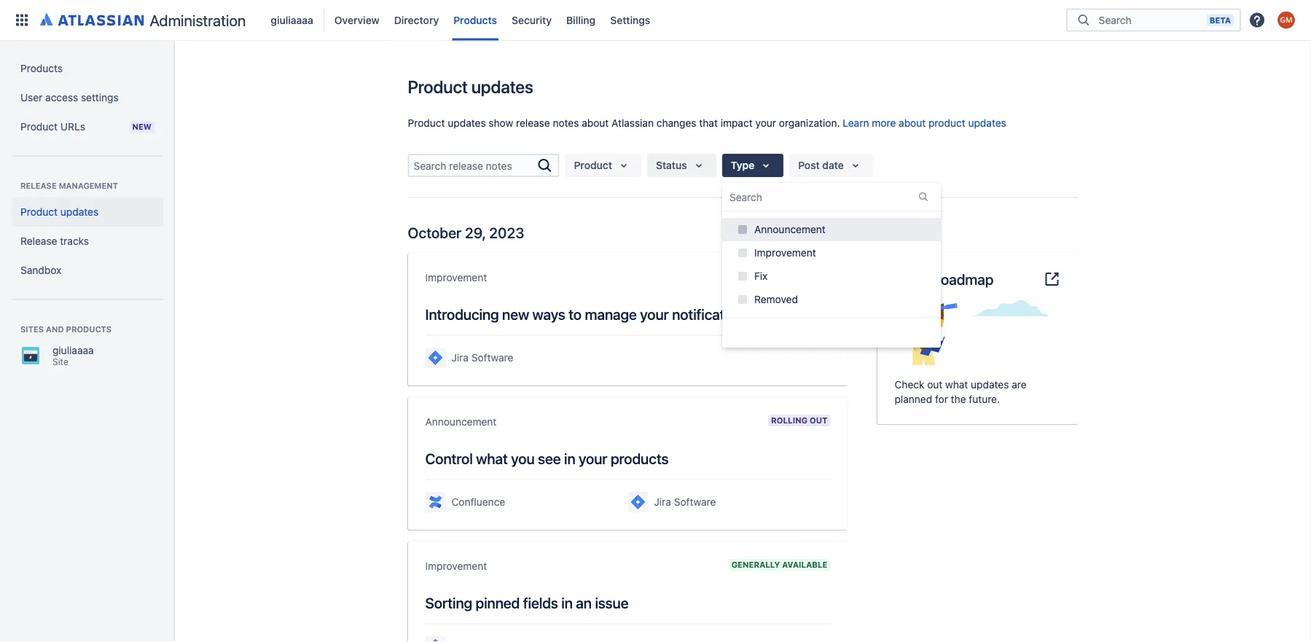 Task type: locate. For each thing, give the bounding box(es) containing it.
1 horizontal spatial announcement
[[755, 223, 826, 235]]

updates up show at the top left of the page
[[471, 77, 533, 97]]

sandbox link
[[12, 256, 163, 285]]

0 horizontal spatial about
[[582, 117, 609, 129]]

check
[[895, 379, 925, 391]]

giuliaaaa
[[271, 14, 313, 26], [52, 344, 94, 357]]

product up release tracks
[[20, 206, 58, 218]]

1 vertical spatial product updates
[[20, 206, 99, 218]]

roadmap
[[936, 270, 994, 288]]

0 horizontal spatial products
[[66, 325, 112, 334]]

jira software
[[452, 352, 514, 364], [654, 496, 716, 508]]

1 vertical spatial software
[[674, 496, 716, 508]]

products left security
[[454, 14, 497, 26]]

2 vertical spatial your
[[579, 450, 608, 467]]

0 vertical spatial announcement
[[755, 223, 826, 235]]

product urls
[[20, 121, 85, 133]]

products link left the security link
[[449, 8, 502, 32]]

product inside dropdown button
[[574, 159, 612, 171]]

in
[[564, 450, 576, 467], [562, 594, 573, 611]]

0 horizontal spatial products link
[[12, 54, 163, 83]]

sorting
[[425, 594, 472, 611]]

0 horizontal spatial products
[[20, 62, 63, 74]]

jira software image
[[427, 349, 444, 367], [630, 494, 647, 511], [630, 494, 647, 511], [427, 638, 444, 642]]

0 vertical spatial improvement
[[755, 247, 816, 259]]

1 vertical spatial your
[[640, 305, 669, 323]]

1 vertical spatial products link
[[12, 54, 163, 83]]

1 vertical spatial jira
[[654, 496, 671, 508]]

0 vertical spatial in
[[564, 450, 576, 467]]

0 horizontal spatial jira
[[452, 352, 469, 364]]

1 horizontal spatial about
[[899, 117, 926, 129]]

products
[[66, 325, 112, 334], [611, 450, 669, 467]]

rolling for introducing new ways to manage your notifications
[[771, 272, 808, 281]]

0 vertical spatial rolling out
[[771, 272, 828, 281]]

1 rolling out from the top
[[771, 272, 828, 281]]

release
[[516, 117, 550, 129]]

0 vertical spatial rolling
[[771, 272, 808, 281]]

0 horizontal spatial giuliaaaa
[[52, 344, 94, 357]]

status
[[656, 159, 687, 171]]

security
[[512, 14, 552, 26]]

0 horizontal spatial what
[[476, 450, 508, 467]]

about right more
[[899, 117, 926, 129]]

show
[[489, 117, 513, 129]]

your for products
[[579, 450, 608, 467]]

0 vertical spatial giuliaaaa
[[271, 14, 313, 26]]

improvement up introducing
[[425, 272, 487, 284]]

confluence
[[452, 496, 505, 508]]

post date
[[798, 159, 844, 171]]

1 jira software image from the top
[[427, 349, 444, 367]]

2 release from the top
[[20, 235, 57, 247]]

updates up future.
[[971, 379, 1009, 391]]

urls
[[60, 121, 85, 133]]

improvement up fix
[[755, 247, 816, 259]]

1 horizontal spatial product updates
[[408, 77, 533, 97]]

1 horizontal spatial products
[[454, 14, 497, 26]]

product down user
[[20, 121, 58, 133]]

products link up settings
[[12, 54, 163, 83]]

1 vertical spatial rolling out
[[771, 416, 828, 425]]

giuliaaaa for giuliaaaa site
[[52, 344, 94, 357]]

2 rolling out from the top
[[771, 416, 828, 425]]

search icon image
[[1075, 13, 1093, 27]]

introducing new ways to manage your notifications
[[425, 305, 752, 323]]

toggle navigation image
[[160, 58, 192, 87]]

status button
[[647, 154, 716, 177]]

administration link
[[35, 8, 252, 32]]

updates inside check out what updates are planned for the future.
[[971, 379, 1009, 391]]

products inside the global navigation element
[[454, 14, 497, 26]]

product right search image
[[574, 159, 612, 171]]

your right impact
[[756, 117, 776, 129]]

0 vertical spatial products link
[[449, 8, 502, 32]]

directory link
[[390, 8, 443, 32]]

updates
[[471, 77, 533, 97], [448, 117, 486, 129], [969, 117, 1007, 129], [60, 206, 99, 218], [971, 379, 1009, 391]]

2 vertical spatial improvement
[[425, 560, 487, 572]]

2 rolling from the top
[[771, 416, 808, 425]]

2 out from the top
[[810, 416, 828, 425]]

1 vertical spatial what
[[476, 450, 508, 467]]

0 horizontal spatial jira software
[[452, 352, 514, 364]]

billing
[[566, 14, 596, 26]]

october 29, 2023
[[408, 224, 524, 241]]

account image
[[1278, 11, 1296, 29]]

beta
[[1210, 15, 1231, 25]]

product updates down release management
[[20, 206, 99, 218]]

generally available
[[732, 560, 828, 570]]

jira software image down introducing
[[427, 349, 444, 367]]

1 horizontal spatial your
[[640, 305, 669, 323]]

0 vertical spatial out
[[810, 272, 828, 281]]

out
[[810, 272, 828, 281], [810, 416, 828, 425]]

1 vertical spatial announcement
[[425, 416, 497, 428]]

appswitcher icon image
[[13, 11, 31, 29]]

settings link
[[606, 8, 655, 32]]

what left you
[[476, 450, 508, 467]]

release
[[20, 181, 57, 191], [20, 235, 57, 247]]

your right see
[[579, 450, 608, 467]]

product updates
[[408, 77, 533, 97], [20, 206, 99, 218]]

1 horizontal spatial software
[[674, 496, 716, 508]]

1 vertical spatial products
[[611, 450, 669, 467]]

1 release from the top
[[20, 181, 57, 191]]

type
[[731, 159, 755, 171]]

atlassian image
[[40, 10, 144, 28], [40, 10, 144, 28]]

2023
[[489, 224, 524, 241]]

1 horizontal spatial jira
[[654, 496, 671, 508]]

1 vertical spatial release
[[20, 235, 57, 247]]

1 vertical spatial rolling
[[771, 416, 808, 425]]

help icon image
[[1249, 11, 1266, 29]]

announcement up control
[[425, 416, 497, 428]]

jira software image
[[427, 349, 444, 367], [427, 638, 444, 642]]

products up user
[[20, 62, 63, 74]]

user
[[20, 91, 43, 104]]

product updates link
[[12, 198, 163, 227]]

announcement down search
[[755, 223, 826, 235]]

announcement
[[755, 223, 826, 235], [425, 416, 497, 428]]

1 horizontal spatial giuliaaaa
[[271, 14, 313, 26]]

in right see
[[564, 450, 576, 467]]

1 vertical spatial jira software image
[[427, 638, 444, 642]]

1 horizontal spatial what
[[946, 379, 968, 391]]

what up "the"
[[946, 379, 968, 391]]

2 horizontal spatial your
[[756, 117, 776, 129]]

billing link
[[562, 8, 600, 32]]

1 vertical spatial products
[[20, 62, 63, 74]]

giuliaaaa inside the global navigation element
[[271, 14, 313, 26]]

1 horizontal spatial products link
[[449, 8, 502, 32]]

2 jira software image from the top
[[427, 638, 444, 642]]

0 vertical spatial software
[[472, 352, 514, 364]]

product
[[408, 77, 468, 97], [408, 117, 445, 129], [20, 121, 58, 133], [574, 159, 612, 171], [20, 206, 58, 218]]

your
[[756, 117, 776, 129], [640, 305, 669, 323], [579, 450, 608, 467]]

0 vertical spatial release
[[20, 181, 57, 191]]

1 horizontal spatial jira software
[[654, 496, 716, 508]]

software
[[472, 352, 514, 364], [674, 496, 716, 508]]

cloud roadmap
[[895, 270, 994, 288]]

release left management
[[20, 181, 57, 191]]

0 vertical spatial what
[[946, 379, 968, 391]]

site
[[52, 357, 68, 367]]

administration banner
[[0, 0, 1312, 41]]

to
[[569, 305, 582, 323]]

Search field
[[1095, 7, 1207, 33]]

confluence image
[[427, 494, 444, 511]]

rolling out
[[771, 272, 828, 281], [771, 416, 828, 425]]

what
[[946, 379, 968, 391], [476, 450, 508, 467]]

date
[[823, 159, 844, 171]]

1 rolling from the top
[[771, 272, 808, 281]]

release inside release tracks link
[[20, 235, 57, 247]]

post
[[798, 159, 820, 171]]

fields
[[523, 594, 558, 611]]

0 vertical spatial product updates
[[408, 77, 533, 97]]

improvement for introducing new ways to manage your notifications
[[425, 272, 487, 284]]

1 out from the top
[[810, 272, 828, 281]]

release for release management
[[20, 181, 57, 191]]

0 horizontal spatial your
[[579, 450, 608, 467]]

about right notes
[[582, 117, 609, 129]]

your for notifications
[[640, 305, 669, 323]]

1 about from the left
[[582, 117, 609, 129]]

about
[[582, 117, 609, 129], [899, 117, 926, 129]]

management
[[59, 181, 118, 191]]

giuliaaaa down sites and products
[[52, 344, 94, 357]]

global navigation element
[[9, 0, 1067, 40]]

overview link
[[330, 8, 384, 32]]

what inside check out what updates are planned for the future.
[[946, 379, 968, 391]]

updates right product
[[969, 117, 1007, 129]]

1 vertical spatial giuliaaaa
[[52, 344, 94, 357]]

1 vertical spatial out
[[810, 416, 828, 425]]

0 vertical spatial jira software image
[[427, 349, 444, 367]]

jira software image down "sorting"
[[427, 638, 444, 642]]

release up sandbox
[[20, 235, 57, 247]]

giuliaaaa link
[[266, 8, 318, 32]]

access
[[45, 91, 78, 104]]

0 vertical spatial products
[[454, 14, 497, 26]]

organization.
[[779, 117, 840, 129]]

your right manage on the left of the page
[[640, 305, 669, 323]]

overview
[[335, 14, 380, 26]]

improvement up "sorting"
[[425, 560, 487, 572]]

product updates up show at the top left of the page
[[408, 77, 533, 97]]

giuliaaaa left overview
[[271, 14, 313, 26]]

rolling out for control what you see in your products
[[771, 416, 828, 425]]

in left the an
[[562, 594, 573, 611]]

1 vertical spatial improvement
[[425, 272, 487, 284]]



Task type: describe. For each thing, give the bounding box(es) containing it.
open datetime selection image
[[847, 157, 865, 174]]

an
[[576, 594, 592, 611]]

0 vertical spatial jira software
[[452, 352, 514, 364]]

directory
[[394, 14, 439, 26]]

more
[[872, 117, 896, 129]]

release tracks link
[[12, 227, 163, 256]]

notes
[[553, 117, 579, 129]]

issue
[[595, 594, 629, 611]]

product button
[[565, 154, 642, 177]]

updates down management
[[60, 206, 99, 218]]

user access settings link
[[12, 83, 163, 112]]

user access settings
[[20, 91, 119, 104]]

rolling out for introducing new ways to manage your notifications
[[771, 272, 828, 281]]

1 vertical spatial in
[[562, 594, 573, 611]]

sorting pinned fields in an issue
[[425, 594, 629, 611]]

security link
[[507, 8, 556, 32]]

2 about from the left
[[899, 117, 926, 129]]

generally
[[732, 560, 780, 570]]

product down directory link in the top left of the page
[[408, 77, 468, 97]]

rolling for control what you see in your products
[[771, 416, 808, 425]]

ways
[[533, 305, 566, 323]]

sites and products
[[20, 325, 112, 334]]

giuliaaaa for giuliaaaa
[[271, 14, 313, 26]]

changes
[[657, 117, 697, 129]]

release for release tracks
[[20, 235, 57, 247]]

29,
[[465, 224, 486, 241]]

fix
[[755, 270, 768, 282]]

settings
[[610, 14, 651, 26]]

you
[[511, 450, 535, 467]]

0 horizontal spatial software
[[472, 352, 514, 364]]

available
[[782, 560, 828, 570]]

out for products
[[810, 416, 828, 425]]

that
[[699, 117, 718, 129]]

Search text field
[[409, 155, 536, 176]]

removed
[[755, 293, 798, 305]]

the
[[951, 393, 966, 405]]

administration
[[150, 11, 246, 29]]

release management
[[20, 181, 118, 191]]

post date button
[[790, 154, 873, 177]]

product up search text field
[[408, 117, 445, 129]]

learn
[[843, 117, 869, 129]]

impact
[[721, 117, 753, 129]]

0 horizontal spatial announcement
[[425, 416, 497, 428]]

improvement for sorting pinned fields in an issue
[[425, 560, 487, 572]]

for
[[935, 393, 948, 405]]

introducing
[[425, 305, 499, 323]]

control
[[425, 450, 473, 467]]

tracks
[[60, 235, 89, 247]]

0 vertical spatial your
[[756, 117, 776, 129]]

and
[[46, 325, 64, 334]]

updates left show at the top left of the page
[[448, 117, 486, 129]]

0 vertical spatial jira
[[452, 352, 469, 364]]

check out what updates are planned for the future.
[[895, 379, 1027, 405]]

control what you see in your products
[[425, 450, 669, 467]]

product updates show release notes about atlassian changes that impact your organization. learn more about product updates
[[408, 117, 1007, 129]]

search image
[[536, 157, 554, 174]]

manage
[[585, 305, 637, 323]]

notifications
[[672, 305, 752, 323]]

new
[[132, 122, 152, 132]]

1 horizontal spatial products
[[611, 450, 669, 467]]

are
[[1012, 379, 1027, 391]]

see
[[538, 450, 561, 467]]

confluence image
[[427, 494, 444, 511]]

planned
[[895, 393, 933, 405]]

sandbox
[[20, 264, 61, 276]]

cloud
[[895, 270, 933, 288]]

product
[[929, 117, 966, 129]]

settings
[[81, 91, 119, 104]]

future.
[[969, 393, 1000, 405]]

giuliaaaa site
[[52, 344, 94, 367]]

type button
[[722, 154, 784, 177]]

release tracks
[[20, 235, 89, 247]]

0 horizontal spatial product updates
[[20, 206, 99, 218]]

new
[[502, 305, 529, 323]]

october
[[408, 224, 462, 241]]

pinned
[[476, 594, 520, 611]]

learn more about product updates link
[[843, 117, 1007, 129]]

0 vertical spatial products
[[66, 325, 112, 334]]

sites
[[20, 325, 44, 334]]

out
[[928, 379, 943, 391]]

1 vertical spatial jira software
[[654, 496, 716, 508]]

atlassian
[[612, 117, 654, 129]]

out for notifications
[[810, 272, 828, 281]]

search
[[730, 191, 763, 203]]



Task type: vqa. For each thing, say whether or not it's contained in the screenshot.
1st the Free from the top of the page
no



